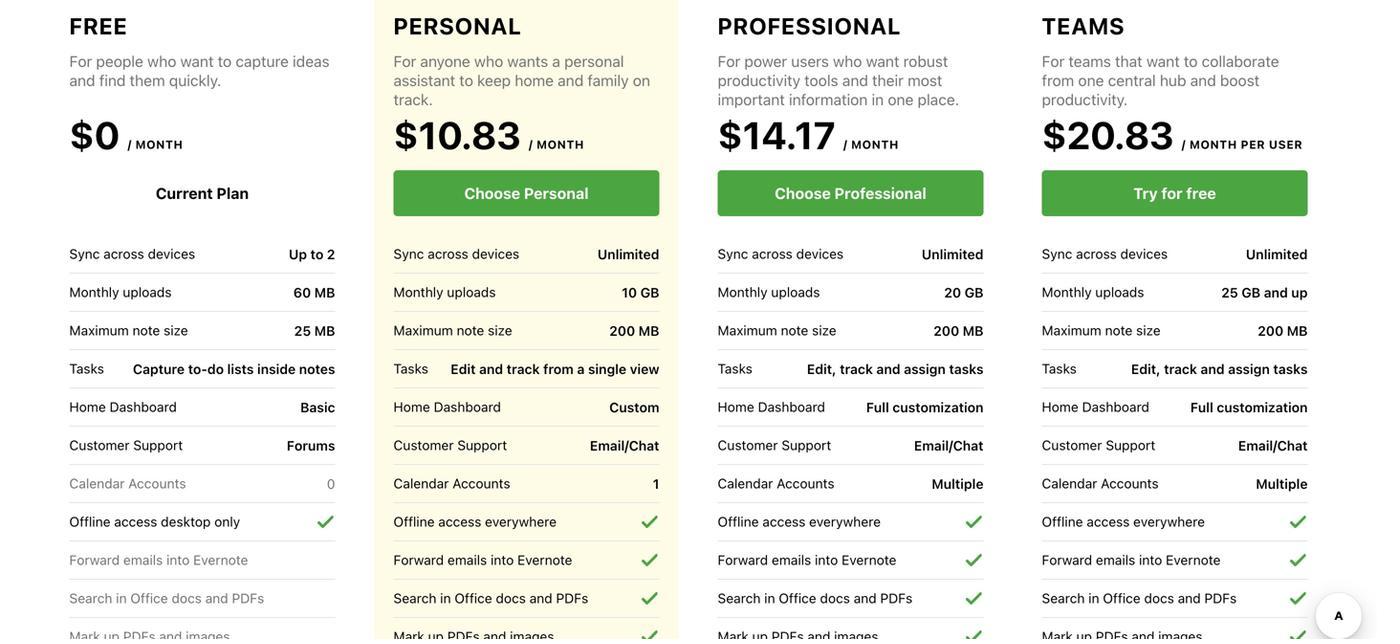 Task type: locate. For each thing, give the bounding box(es) containing it.
1 access from the left
[[114, 514, 157, 530]]

for
[[69, 52, 92, 70], [394, 52, 417, 70], [718, 52, 741, 70], [1043, 52, 1065, 70]]

devices down try
[[1121, 246, 1169, 262]]

up
[[289, 246, 307, 262]]

collaborate
[[1202, 52, 1280, 70]]

home for 25
[[1043, 399, 1079, 415]]

search for 20 gb
[[718, 590, 761, 606]]

1 horizontal spatial choose
[[775, 184, 831, 202]]

2 horizontal spatial email/chat
[[1239, 438, 1309, 453]]

month up current at the left top of the page
[[136, 138, 183, 151]]

1 vertical spatial one
[[888, 90, 914, 109]]

want up their
[[867, 52, 900, 70]]

60
[[294, 284, 311, 300]]

from
[[1043, 71, 1075, 89], [544, 361, 574, 377]]

2 full customization from the left
[[1191, 399, 1309, 415]]

maximum note size
[[69, 322, 188, 338], [394, 322, 513, 338], [718, 322, 837, 338], [1043, 322, 1161, 338]]

200 down 20 on the top right of the page
[[934, 323, 960, 339]]

200 down 10
[[610, 323, 636, 339]]

customization for 20
[[893, 399, 984, 415]]

/ for $14.17
[[844, 138, 848, 151]]

2 horizontal spatial everywhere
[[1134, 514, 1206, 530]]

1 horizontal spatial track
[[840, 361, 874, 377]]

/ inside $10.83 / month
[[529, 138, 533, 151]]

size
[[164, 322, 188, 338], [488, 322, 513, 338], [813, 322, 837, 338], [1137, 322, 1161, 338]]

professional
[[718, 12, 902, 39]]

hub
[[1161, 71, 1187, 89]]

4 customer from the left
[[1043, 437, 1103, 453]]

4 monthly uploads from the left
[[1043, 284, 1145, 300]]

information
[[789, 90, 868, 109]]

1 accounts from the left
[[128, 476, 186, 491]]

1 horizontal spatial from
[[1043, 71, 1075, 89]]

gb for 10
[[641, 284, 660, 300]]

who inside for anyone who wants a personal assistant to keep home and family on track.
[[475, 52, 504, 70]]

mb for 20 gb
[[963, 323, 984, 339]]

200 mb
[[610, 323, 660, 339], [934, 323, 984, 339], [1259, 323, 1309, 339]]

choose inside button
[[465, 184, 521, 202]]

accounts for 20 gb
[[777, 476, 835, 491]]

edit, track and assign tasks
[[808, 361, 984, 377], [1132, 361, 1309, 377]]

4 month from the left
[[1190, 138, 1238, 151]]

want up quickly.
[[180, 52, 214, 70]]

3 sync from the left
[[718, 246, 749, 262]]

1 horizontal spatial 200 mb
[[934, 323, 984, 339]]

2 horizontal spatial unlimited
[[1247, 246, 1309, 262]]

200 down 25 gb and up
[[1259, 323, 1284, 339]]

1 assign from the left
[[904, 361, 946, 377]]

3 accounts from the left
[[777, 476, 835, 491]]

family
[[588, 71, 629, 89]]

1 vertical spatial a
[[577, 361, 585, 377]]

to
[[218, 52, 232, 70], [1185, 52, 1198, 70], [460, 71, 474, 89], [311, 246, 324, 262]]

monthly uploads for 60 mb
[[69, 284, 172, 300]]

4 home dashboard from the left
[[1043, 399, 1150, 415]]

0 horizontal spatial 25
[[294, 323, 311, 339]]

home dashboard for 20 gb
[[718, 399, 826, 415]]

1 edit, track and assign tasks from the left
[[808, 361, 984, 377]]

1 horizontal spatial full customization
[[1191, 399, 1309, 415]]

in inside for power users who want robust productivity tools and their most important information in one place.
[[872, 90, 884, 109]]

across for 10
[[428, 246, 469, 262]]

3 pdfs from the left
[[881, 590, 913, 606]]

4 tasks from the left
[[1043, 361, 1077, 377]]

1 offline access everywhere from the left
[[394, 514, 557, 530]]

2 customer support from the left
[[394, 437, 507, 453]]

for people who want to capture ideas and find them quickly.
[[69, 52, 330, 89]]

unlimited up 25 gb and up
[[1247, 246, 1309, 262]]

0 horizontal spatial edit,
[[808, 361, 837, 377]]

2 office from the left
[[455, 590, 492, 606]]

2 horizontal spatial 200
[[1259, 323, 1284, 339]]

1 home dashboard from the left
[[69, 399, 177, 415]]

offline for 60 mb
[[69, 514, 111, 530]]

2 track from the left
[[840, 361, 874, 377]]

tasks down up
[[1274, 361, 1309, 377]]

4 office from the left
[[1104, 590, 1141, 606]]

evernote
[[193, 552, 248, 568], [518, 552, 573, 568], [842, 552, 897, 568], [1167, 552, 1221, 568]]

25
[[1222, 284, 1239, 300], [294, 323, 311, 339]]

for left teams
[[1043, 52, 1065, 70]]

calendar accounts for 25 gb and up
[[1043, 476, 1159, 491]]

customer support
[[69, 437, 183, 453], [394, 437, 507, 453], [718, 437, 832, 453], [1043, 437, 1156, 453]]

sync across devices down current at the left top of the page
[[69, 246, 195, 262]]

2 into from the left
[[491, 552, 514, 568]]

a for tasks
[[577, 361, 585, 377]]

mb up the notes
[[315, 323, 335, 339]]

1 horizontal spatial a
[[577, 361, 585, 377]]

1 note from the left
[[133, 322, 160, 338]]

4 offline from the left
[[1043, 514, 1084, 530]]

note
[[133, 322, 160, 338], [457, 322, 485, 338], [781, 322, 809, 338], [1106, 322, 1133, 338]]

2 dashboard from the left
[[434, 399, 501, 415]]

who up tools
[[834, 52, 863, 70]]

calendar accounts
[[69, 476, 186, 491], [394, 476, 511, 491], [718, 476, 835, 491], [1043, 476, 1159, 491]]

0 horizontal spatial unlimited
[[598, 246, 660, 262]]

0 horizontal spatial choose
[[465, 184, 521, 202]]

into
[[167, 552, 190, 568], [491, 552, 514, 568], [815, 552, 839, 568], [1140, 552, 1163, 568]]

1 customer from the left
[[69, 437, 130, 453]]

note for 25 gb and up
[[1106, 322, 1133, 338]]

who up them
[[147, 52, 176, 70]]

1 horizontal spatial offline access everywhere
[[718, 514, 881, 530]]

1 horizontal spatial tasks
[[1274, 361, 1309, 377]]

3 everywhere from the left
[[1134, 514, 1206, 530]]

2 calendar from the left
[[394, 476, 449, 491]]

0 horizontal spatial email/chat
[[590, 438, 660, 453]]

search in office docs and pdfs for 20 gb
[[718, 590, 913, 606]]

1 dashboard from the left
[[110, 399, 177, 415]]

devices down choose professional
[[797, 246, 844, 262]]

customer support for 20 gb
[[718, 437, 832, 453]]

month for $20.83
[[1190, 138, 1238, 151]]

pdfs for 10
[[556, 590, 589, 606]]

3 / from the left
[[844, 138, 848, 151]]

3 evernote from the left
[[842, 552, 897, 568]]

them
[[130, 71, 165, 89]]

2 monthly from the left
[[394, 284, 444, 300]]

calendar accounts for 20 gb
[[718, 476, 835, 491]]

0 vertical spatial one
[[1079, 71, 1105, 89]]

want inside for teams that want to collaborate from one central hub and boost productivity.
[[1147, 52, 1181, 70]]

edit, track and assign tasks for 25
[[1132, 361, 1309, 377]]

and inside for anyone who wants a personal assistant to keep home and family on track.
[[558, 71, 584, 89]]

multiple for 20 gb
[[932, 476, 984, 492]]

2 evernote from the left
[[518, 552, 573, 568]]

office for 20 gb
[[779, 590, 817, 606]]

/ right $0
[[128, 138, 132, 151]]

email/chat
[[590, 438, 660, 453], [915, 438, 984, 453], [1239, 438, 1309, 453]]

teams
[[1043, 12, 1126, 39]]

to up the hub
[[1185, 52, 1198, 70]]

/ down information
[[844, 138, 848, 151]]

and inside for power users who want robust productivity tools and their most important information in one place.
[[843, 71, 869, 89]]

1 devices from the left
[[148, 246, 195, 262]]

3 note from the left
[[781, 322, 809, 338]]

customer for 60 mb
[[69, 437, 130, 453]]

sync across devices down choose personal
[[394, 246, 520, 262]]

2 horizontal spatial offline access everywhere
[[1043, 514, 1206, 530]]

unlimited for 10 gb
[[598, 246, 660, 262]]

unlimited up 10
[[598, 246, 660, 262]]

3 docs from the left
[[820, 590, 851, 606]]

for for teams
[[1043, 52, 1065, 70]]

try for free button
[[1043, 170, 1309, 216]]

2 tasks from the left
[[394, 361, 429, 377]]

month left per
[[1190, 138, 1238, 151]]

assign down 20 on the top right of the page
[[904, 361, 946, 377]]

3 sync across devices from the left
[[718, 246, 844, 262]]

1 everywhere from the left
[[485, 514, 557, 530]]

everywhere for 20 gb
[[810, 514, 881, 530]]

/ up try for free
[[1182, 138, 1187, 151]]

want inside for people who want to capture ideas and find them quickly.
[[180, 52, 214, 70]]

email/chat for 20 gb
[[915, 438, 984, 453]]

1 vertical spatial from
[[544, 361, 574, 377]]

mb down up
[[1288, 323, 1309, 339]]

2 customization from the left
[[1218, 399, 1309, 415]]

25 left up
[[1222, 284, 1239, 300]]

4 customer support from the left
[[1043, 437, 1156, 453]]

from up productivity.
[[1043, 71, 1075, 89]]

to inside for anyone who wants a personal assistant to keep home and family on track.
[[460, 71, 474, 89]]

2 forward emails into evernote from the left
[[394, 552, 573, 568]]

1 calendar accounts from the left
[[69, 476, 186, 491]]

0 horizontal spatial customization
[[893, 399, 984, 415]]

2 choose from the left
[[775, 184, 831, 202]]

full customization
[[867, 399, 984, 415], [1191, 399, 1309, 415]]

2 horizontal spatial track
[[1165, 361, 1198, 377]]

4 uploads from the left
[[1096, 284, 1145, 300]]

sync across devices down try
[[1043, 246, 1169, 262]]

for inside for power users who want robust productivity tools and their most important information in one place.
[[718, 52, 741, 70]]

dashboard
[[110, 399, 177, 415], [434, 399, 501, 415], [758, 399, 826, 415], [1083, 399, 1150, 415]]

offline access everywhere for 10
[[394, 514, 557, 530]]

gb right 10
[[641, 284, 660, 300]]

devices down choose personal
[[472, 246, 520, 262]]

1 forward emails into evernote from the left
[[69, 552, 248, 568]]

a inside for anyone who wants a personal assistant to keep home and family on track.
[[553, 52, 561, 70]]

size for 25 gb and up
[[1137, 322, 1161, 338]]

2 pdfs from the left
[[556, 590, 589, 606]]

0 horizontal spatial 200
[[610, 323, 636, 339]]

in for 25 gb and up
[[1089, 590, 1100, 606]]

choose inside button
[[775, 184, 831, 202]]

1 tasks from the left
[[950, 361, 984, 377]]

for up "productivity"
[[718, 52, 741, 70]]

3 emails from the left
[[772, 552, 812, 568]]

support for 60 mb
[[133, 437, 183, 453]]

2 horizontal spatial gb
[[1242, 284, 1261, 300]]

25 for 25 mb
[[294, 323, 311, 339]]

0 horizontal spatial assign
[[904, 361, 946, 377]]

1 horizontal spatial one
[[1079, 71, 1105, 89]]

track
[[507, 361, 540, 377], [840, 361, 874, 377], [1165, 361, 1198, 377]]

4 accounts from the left
[[1102, 476, 1159, 491]]

3 offline access everywhere from the left
[[1043, 514, 1206, 530]]

who
[[147, 52, 176, 70], [475, 52, 504, 70], [834, 52, 863, 70]]

in
[[872, 90, 884, 109], [116, 590, 127, 606], [440, 590, 451, 606], [765, 590, 776, 606], [1089, 590, 1100, 606]]

unlimited up 20 on the top right of the page
[[922, 246, 984, 262]]

to up quickly.
[[218, 52, 232, 70]]

forums
[[287, 438, 335, 453]]

customization
[[893, 399, 984, 415], [1218, 399, 1309, 415]]

and
[[69, 71, 95, 89], [558, 71, 584, 89], [843, 71, 869, 89], [1191, 71, 1217, 89], [1265, 284, 1289, 300], [479, 361, 503, 377], [877, 361, 901, 377], [1201, 361, 1225, 377], [205, 590, 228, 606], [530, 590, 553, 606], [854, 590, 877, 606], [1179, 590, 1202, 606]]

3 dashboard from the left
[[758, 399, 826, 415]]

/ inside $20.83 / month per user
[[1182, 138, 1187, 151]]

forward for 20 gb
[[718, 552, 769, 568]]

0 vertical spatial 25
[[1222, 284, 1239, 300]]

1 horizontal spatial unlimited
[[922, 246, 984, 262]]

home dashboard for 25 gb and up
[[1043, 399, 1150, 415]]

assign for 20
[[904, 361, 946, 377]]

0 vertical spatial a
[[553, 52, 561, 70]]

3 access from the left
[[763, 514, 806, 530]]

one inside for teams that want to collaborate from one central hub and boost productivity.
[[1079, 71, 1105, 89]]

1 sync from the left
[[69, 246, 100, 262]]

choose
[[465, 184, 521, 202], [775, 184, 831, 202]]

that
[[1116, 52, 1143, 70]]

2 uploads from the left
[[447, 284, 496, 300]]

for left people on the top left
[[69, 52, 92, 70]]

1 support from the left
[[133, 437, 183, 453]]

one down their
[[888, 90, 914, 109]]

2 search from the left
[[394, 590, 437, 606]]

month up personal
[[537, 138, 585, 151]]

a right wants
[[553, 52, 561, 70]]

full
[[867, 399, 890, 415], [1191, 399, 1214, 415]]

for inside for anyone who wants a personal assistant to keep home and family on track.
[[394, 52, 417, 70]]

offline
[[69, 514, 111, 530], [394, 514, 435, 530], [718, 514, 759, 530], [1043, 514, 1084, 530]]

1 horizontal spatial gb
[[965, 284, 984, 300]]

for power users who want robust productivity tools and their most important information in one place.
[[718, 52, 960, 109]]

gb for 25
[[1242, 284, 1261, 300]]

2 everywhere from the left
[[810, 514, 881, 530]]

for inside for people who want to capture ideas and find them quickly.
[[69, 52, 92, 70]]

offline access desktop only
[[69, 514, 240, 530]]

uploads
[[123, 284, 172, 300], [447, 284, 496, 300], [772, 284, 821, 300], [1096, 284, 1145, 300]]

sync
[[69, 246, 100, 262], [394, 246, 424, 262], [718, 246, 749, 262], [1043, 246, 1073, 262]]

edit
[[451, 361, 476, 377]]

who inside for people who want to capture ideas and find them quickly.
[[147, 52, 176, 70]]

for up "assistant"
[[394, 52, 417, 70]]

4 calendar from the left
[[1043, 476, 1098, 491]]

want for free
[[180, 52, 214, 70]]

want up the hub
[[1147, 52, 1181, 70]]

gb right 20 on the top right of the page
[[965, 284, 984, 300]]

across for 20
[[752, 246, 793, 262]]

/ inside $0 / month
[[128, 138, 132, 151]]

for inside for teams that want to collaborate from one central hub and boost productivity.
[[1043, 52, 1065, 70]]

2 home from the left
[[394, 399, 430, 415]]

4 evernote from the left
[[1167, 552, 1221, 568]]

1 customization from the left
[[893, 399, 984, 415]]

monthly uploads
[[69, 284, 172, 300], [394, 284, 496, 300], [718, 284, 821, 300], [1043, 284, 1145, 300]]

forward emails into evernote for 10 gb
[[394, 552, 573, 568]]

gb left up
[[1242, 284, 1261, 300]]

2 horizontal spatial want
[[1147, 52, 1181, 70]]

current plan button
[[69, 170, 335, 216]]

1 vertical spatial 25
[[294, 323, 311, 339]]

200 mb for 10 gb
[[610, 323, 660, 339]]

$14.17 / month
[[718, 112, 900, 157]]

tasks for 25
[[1043, 361, 1077, 377]]

tasks down "20 gb"
[[950, 361, 984, 377]]

month inside $10.83 / month
[[537, 138, 585, 151]]

dashboard for 60 mb
[[110, 399, 177, 415]]

access
[[114, 514, 157, 530], [439, 514, 482, 530], [763, 514, 806, 530], [1087, 514, 1130, 530]]

mb down "20 gb"
[[963, 323, 984, 339]]

everywhere
[[485, 514, 557, 530], [810, 514, 881, 530], [1134, 514, 1206, 530]]

one down teams
[[1079, 71, 1105, 89]]

mb for 60 mb
[[315, 323, 335, 339]]

1 multiple from the left
[[932, 476, 984, 492]]

2 horizontal spatial who
[[834, 52, 863, 70]]

offline access everywhere
[[394, 514, 557, 530], [718, 514, 881, 530], [1043, 514, 1206, 530]]

choose down $10.83 / month
[[465, 184, 521, 202]]

from left single
[[544, 361, 574, 377]]

4 maximum from the left
[[1043, 322, 1102, 338]]

accounts
[[128, 476, 186, 491], [453, 476, 511, 491], [777, 476, 835, 491], [1102, 476, 1159, 491]]

4 search from the left
[[1043, 590, 1086, 606]]

0 horizontal spatial one
[[888, 90, 914, 109]]

sync across devices for 20
[[718, 246, 844, 262]]

calendar accounts for 10 gb
[[394, 476, 511, 491]]

2 size from the left
[[488, 322, 513, 338]]

full for 20
[[867, 399, 890, 415]]

1 horizontal spatial edit,
[[1132, 361, 1161, 377]]

4 forward from the left
[[1043, 552, 1093, 568]]

25 down 60
[[294, 323, 311, 339]]

3 home dashboard from the left
[[718, 399, 826, 415]]

2 200 mb from the left
[[934, 323, 984, 339]]

0 horizontal spatial gb
[[641, 284, 660, 300]]

to inside for people who want to capture ideas and find them quickly.
[[218, 52, 232, 70]]

offline access everywhere for 20
[[718, 514, 881, 530]]

$0 / month
[[69, 112, 183, 157]]

2 who from the left
[[475, 52, 504, 70]]

0 horizontal spatial tasks
[[950, 361, 984, 377]]

2 email/chat from the left
[[915, 438, 984, 453]]

1 horizontal spatial want
[[867, 52, 900, 70]]

from inside for teams that want to collaborate from one central hub and boost productivity.
[[1043, 71, 1075, 89]]

2 access from the left
[[439, 514, 482, 530]]

0 horizontal spatial offline access everywhere
[[394, 514, 557, 530]]

0 horizontal spatial a
[[553, 52, 561, 70]]

emails
[[123, 552, 163, 568], [448, 552, 487, 568], [772, 552, 812, 568], [1097, 552, 1136, 568]]

4 search in office docs and pdfs from the left
[[1043, 590, 1238, 606]]

25 for 25 gb and up
[[1222, 284, 1239, 300]]

0 horizontal spatial who
[[147, 52, 176, 70]]

and inside for teams that want to collaborate from one central hub and boost productivity.
[[1191, 71, 1217, 89]]

200 mb down "20 gb"
[[934, 323, 984, 339]]

monthly uploads for 25 gb and up
[[1043, 284, 1145, 300]]

choose personal
[[465, 184, 589, 202]]

4 support from the left
[[1106, 437, 1156, 453]]

into for 25 gb and up
[[1140, 552, 1163, 568]]

one
[[1079, 71, 1105, 89], [888, 90, 914, 109]]

month inside $20.83 / month per user
[[1190, 138, 1238, 151]]

calendar
[[69, 476, 125, 491], [394, 476, 449, 491], [718, 476, 774, 491], [1043, 476, 1098, 491]]

track for 20
[[840, 361, 874, 377]]

across for 25
[[1077, 246, 1117, 262]]

1 monthly uploads from the left
[[69, 284, 172, 300]]

$10.83 / month
[[394, 112, 585, 157]]

month for $10.83
[[537, 138, 585, 151]]

0 horizontal spatial full
[[867, 399, 890, 415]]

capture to-do lists inside notes
[[133, 361, 335, 377]]

4 home from the left
[[1043, 399, 1079, 415]]

month inside $0 / month
[[136, 138, 183, 151]]

note for 20 gb
[[781, 322, 809, 338]]

edit, track and assign tasks for 20
[[808, 361, 984, 377]]

to inside for teams that want to collaborate from one central hub and boost productivity.
[[1185, 52, 1198, 70]]

monthly for 25 gb and up
[[1043, 284, 1092, 300]]

forward emails into evernote for 25 gb and up
[[1043, 552, 1221, 568]]

/ up 'choose personal' button
[[529, 138, 533, 151]]

1 track from the left
[[507, 361, 540, 377]]

maximum note size for 20
[[718, 322, 837, 338]]

200 mb for 20 gb
[[934, 323, 984, 339]]

0 horizontal spatial everywhere
[[485, 514, 557, 530]]

search for 25 gb and up
[[1043, 590, 1086, 606]]

1 evernote from the left
[[193, 552, 248, 568]]

2 search in office docs and pdfs from the left
[[394, 590, 589, 606]]

dashboard for 25 gb and up
[[1083, 399, 1150, 415]]

calendar for 60
[[69, 476, 125, 491]]

sync across devices down choose professional
[[718, 246, 844, 262]]

2 full from the left
[[1191, 399, 1214, 415]]

3 across from the left
[[752, 246, 793, 262]]

0 horizontal spatial want
[[180, 52, 214, 70]]

assign down 25 gb and up
[[1229, 361, 1271, 377]]

2 horizontal spatial 200 mb
[[1259, 323, 1309, 339]]

200 mb down 10
[[610, 323, 660, 339]]

maximum note size for 60
[[69, 322, 188, 338]]

$14.17
[[718, 112, 836, 157]]

email/chat for 25 gb and up
[[1239, 438, 1309, 453]]

offline for 25 gb and up
[[1043, 514, 1084, 530]]

office
[[130, 590, 168, 606], [455, 590, 492, 606], [779, 590, 817, 606], [1104, 590, 1141, 606]]

2 month from the left
[[537, 138, 585, 151]]

200 mb down up
[[1259, 323, 1309, 339]]

do
[[208, 361, 224, 377]]

3 forward from the left
[[718, 552, 769, 568]]

1 horizontal spatial who
[[475, 52, 504, 70]]

1 horizontal spatial 200
[[934, 323, 960, 339]]

a
[[553, 52, 561, 70], [577, 361, 585, 377]]

3 uploads from the left
[[772, 284, 821, 300]]

month inside $14.17 / month
[[852, 138, 900, 151]]

view
[[630, 361, 660, 377]]

tasks
[[950, 361, 984, 377], [1274, 361, 1309, 377]]

20 gb
[[945, 284, 984, 300]]

0 horizontal spatial from
[[544, 361, 574, 377]]

home dashboard
[[69, 399, 177, 415], [394, 399, 501, 415], [718, 399, 826, 415], [1043, 399, 1150, 415]]

across
[[104, 246, 144, 262], [428, 246, 469, 262], [752, 246, 793, 262], [1077, 246, 1117, 262]]

1 who from the left
[[147, 52, 176, 70]]

home dashboard for 10 gb
[[394, 399, 501, 415]]

4 devices from the left
[[1121, 246, 1169, 262]]

4 dashboard from the left
[[1083, 399, 1150, 415]]

3 calendar from the left
[[718, 476, 774, 491]]

forward for 10 gb
[[394, 552, 444, 568]]

/ inside $14.17 / month
[[844, 138, 848, 151]]

0 vertical spatial from
[[1043, 71, 1075, 89]]

mb up view
[[639, 323, 660, 339]]

0 horizontal spatial track
[[507, 361, 540, 377]]

1 horizontal spatial 25
[[1222, 284, 1239, 300]]

2 edit, from the left
[[1132, 361, 1161, 377]]

who up keep
[[475, 52, 504, 70]]

0 horizontal spatial 200 mb
[[610, 323, 660, 339]]

choose down $14.17 / month
[[775, 184, 831, 202]]

1 horizontal spatial assign
[[1229, 361, 1271, 377]]

0 horizontal spatial edit, track and assign tasks
[[808, 361, 984, 377]]

1 horizontal spatial full
[[1191, 399, 1214, 415]]

1 sync across devices from the left
[[69, 246, 195, 262]]

uploads for 20 gb
[[772, 284, 821, 300]]

home
[[69, 399, 106, 415], [394, 399, 430, 415], [718, 399, 755, 415], [1043, 399, 1079, 415]]

0 horizontal spatial multiple
[[932, 476, 984, 492]]

1 200 from the left
[[610, 323, 636, 339]]

sync for 25 gb and up
[[1043, 246, 1073, 262]]

4 calendar accounts from the left
[[1043, 476, 1159, 491]]

1 horizontal spatial everywhere
[[810, 514, 881, 530]]

4 into from the left
[[1140, 552, 1163, 568]]

productivity
[[718, 71, 801, 89]]

important
[[718, 90, 785, 109]]

4 note from the left
[[1106, 322, 1133, 338]]

1
[[653, 476, 660, 492]]

month up the professional
[[852, 138, 900, 151]]

1 horizontal spatial email/chat
[[915, 438, 984, 453]]

1 calendar from the left
[[69, 476, 125, 491]]

1 horizontal spatial edit, track and assign tasks
[[1132, 361, 1309, 377]]

forward
[[69, 552, 120, 568], [394, 552, 444, 568], [718, 552, 769, 568], [1043, 552, 1093, 568]]

ideas
[[293, 52, 330, 70]]

track for 25
[[1165, 361, 1198, 377]]

3 search from the left
[[718, 590, 761, 606]]

devices down current at the left top of the page
[[148, 246, 195, 262]]

to left keep
[[460, 71, 474, 89]]

a left single
[[577, 361, 585, 377]]

support
[[133, 437, 183, 453], [458, 437, 507, 453], [782, 437, 832, 453], [1106, 437, 1156, 453]]

200
[[610, 323, 636, 339], [934, 323, 960, 339], [1259, 323, 1284, 339]]

1 horizontal spatial multiple
[[1257, 476, 1309, 492]]

0 horizontal spatial full customization
[[867, 399, 984, 415]]

3 200 from the left
[[1259, 323, 1284, 339]]

2 devices from the left
[[472, 246, 520, 262]]

to left 2
[[311, 246, 324, 262]]

single
[[588, 361, 627, 377]]

1 horizontal spatial customization
[[1218, 399, 1309, 415]]



Task type: vqa. For each thing, say whether or not it's contained in the screenshot.


Task type: describe. For each thing, give the bounding box(es) containing it.
200 for 25
[[1259, 323, 1284, 339]]

edit, for 25 gb and up
[[1132, 361, 1161, 377]]

choose personal button
[[394, 170, 660, 216]]

want for teams
[[1147, 52, 1181, 70]]

lists
[[227, 361, 254, 377]]

choose for choose personal
[[465, 184, 521, 202]]

offline access everywhere for 25
[[1043, 514, 1206, 530]]

$20.83
[[1043, 112, 1175, 157]]

monthly for 10 gb
[[394, 284, 444, 300]]

choose professional
[[775, 184, 927, 202]]

unlimited for 20 gb
[[922, 246, 984, 262]]

devices for 10 gb
[[472, 246, 520, 262]]

wants
[[508, 52, 549, 70]]

customer for 20 gb
[[718, 437, 778, 453]]

current plan
[[156, 184, 249, 202]]

people
[[96, 52, 143, 70]]

25 gb and up
[[1222, 284, 1309, 300]]

sync for 10 gb
[[394, 246, 424, 262]]

10
[[622, 284, 637, 300]]

gb for 20
[[965, 284, 984, 300]]

their
[[873, 71, 904, 89]]

access for 60
[[114, 514, 157, 530]]

customer support for 60 mb
[[69, 437, 183, 453]]

1 search in office docs and pdfs from the left
[[69, 590, 264, 606]]

home for 60
[[69, 399, 106, 415]]

10 gb
[[622, 284, 660, 300]]

0
[[327, 476, 335, 492]]

20
[[945, 284, 962, 300]]

only
[[215, 514, 240, 530]]

emails for 25 gb and up
[[1097, 552, 1136, 568]]

note for 60 mb
[[133, 322, 160, 338]]

custom
[[610, 399, 660, 415]]

full customization for 20
[[867, 399, 984, 415]]

mb for 25 gb and up
[[1288, 323, 1309, 339]]

60 mb
[[294, 284, 335, 300]]

basic
[[301, 399, 335, 415]]

note for 10 gb
[[457, 322, 485, 338]]

across for 60
[[104, 246, 144, 262]]

customer support for 25 gb and up
[[1043, 437, 1156, 453]]

home dashboard for 60 mb
[[69, 399, 177, 415]]

calendar for 25
[[1043, 476, 1098, 491]]

who for free
[[147, 52, 176, 70]]

customer support for 10 gb
[[394, 437, 507, 453]]

to-
[[188, 361, 208, 377]]

edit and track from a single view
[[451, 361, 660, 377]]

evernote for 25 gb and up
[[1167, 552, 1221, 568]]

keep
[[478, 71, 511, 89]]

for for professional
[[718, 52, 741, 70]]

per
[[1242, 138, 1266, 151]]

try
[[1134, 184, 1158, 202]]

pdfs for 20
[[881, 590, 913, 606]]

for anyone who wants a personal assistant to keep home and family on track.
[[394, 52, 651, 109]]

teams
[[1069, 52, 1112, 70]]

place.
[[918, 90, 960, 109]]

user
[[1270, 138, 1304, 151]]

professional
[[835, 184, 927, 202]]

2
[[327, 246, 335, 262]]

want inside for power users who want robust productivity tools and their most important information in one place.
[[867, 52, 900, 70]]

for teams that want to collaborate from one central hub and boost productivity.
[[1043, 52, 1280, 109]]

uploads for 10 gb
[[447, 284, 496, 300]]

everywhere for 10 gb
[[485, 514, 557, 530]]

evernote for 10 gb
[[518, 552, 573, 568]]

offline for 10 gb
[[394, 514, 435, 530]]

one inside for power users who want robust productivity tools and their most important information in one place.
[[888, 90, 914, 109]]

support for 20 gb
[[782, 437, 832, 453]]

personal
[[565, 52, 624, 70]]

1 pdfs from the left
[[232, 590, 264, 606]]

access for 20
[[763, 514, 806, 530]]

try for free
[[1134, 184, 1217, 202]]

month for $0
[[136, 138, 183, 151]]

home
[[515, 71, 554, 89]]

email/chat for 10 gb
[[590, 438, 660, 453]]

forward for 25 gb and up
[[1043, 552, 1093, 568]]

25 mb
[[294, 323, 335, 339]]

$20.83 / month per user
[[1043, 112, 1304, 157]]

personal
[[524, 184, 589, 202]]

forward emails into evernote for 20 gb
[[718, 552, 897, 568]]

tasks for 60
[[69, 361, 104, 377]]

mb right 60
[[315, 284, 335, 300]]

maximum for 10 gb
[[394, 322, 453, 338]]

customer for 25 gb and up
[[1043, 437, 1103, 453]]

choose for choose professional
[[775, 184, 831, 202]]

up
[[1292, 284, 1309, 300]]

tools
[[805, 71, 839, 89]]

notes
[[299, 361, 335, 377]]

dashboard for 10 gb
[[434, 399, 501, 415]]

power
[[745, 52, 788, 70]]

accounts for 10 gb
[[453, 476, 511, 491]]

on
[[633, 71, 651, 89]]

up to 2
[[289, 246, 335, 262]]

and inside for people who want to capture ideas and find them quickly.
[[69, 71, 95, 89]]

devices for 60 mb
[[148, 246, 195, 262]]

$0
[[69, 112, 120, 157]]

find
[[99, 71, 126, 89]]

devices for 20 gb
[[797, 246, 844, 262]]

access for 25
[[1087, 514, 1130, 530]]

calendar for 20
[[718, 476, 774, 491]]

offline for 20 gb
[[718, 514, 759, 530]]

for for free
[[69, 52, 92, 70]]

choose professional button
[[718, 170, 984, 216]]

productivity.
[[1043, 90, 1128, 109]]

assistant
[[394, 71, 456, 89]]

tasks for 10
[[394, 361, 429, 377]]

devices for 25 gb and up
[[1121, 246, 1169, 262]]

search in office docs and pdfs for 25 gb and up
[[1043, 590, 1238, 606]]

1 office from the left
[[130, 590, 168, 606]]

calendar for 10
[[394, 476, 449, 491]]

quickly.
[[169, 71, 221, 89]]

personal
[[394, 12, 522, 39]]

for
[[1162, 184, 1183, 202]]

capture
[[133, 361, 185, 377]]

$10.83
[[394, 112, 521, 157]]

track.
[[394, 90, 433, 109]]

full customization for 25
[[1191, 399, 1309, 415]]

mb for 10 gb
[[639, 323, 660, 339]]

inside
[[257, 361, 296, 377]]

1 emails from the left
[[123, 552, 163, 568]]

calendar accounts for 60 mb
[[69, 476, 186, 491]]

maximum note size for 10
[[394, 322, 513, 338]]

monthly uploads for 10 gb
[[394, 284, 496, 300]]

anyone
[[421, 52, 471, 70]]

most
[[908, 71, 943, 89]]

sync for 20 gb
[[718, 246, 749, 262]]

who inside for power users who want robust productivity tools and their most important information in one place.
[[834, 52, 863, 70]]

1 forward from the left
[[69, 552, 120, 568]]

sync across devices for 25
[[1043, 246, 1169, 262]]

emails for 10 gb
[[448, 552, 487, 568]]

free
[[1187, 184, 1217, 202]]

boost
[[1221, 71, 1260, 89]]

unlimited for 25 gb and up
[[1247, 246, 1309, 262]]

plan
[[217, 184, 249, 202]]

home for 10
[[394, 399, 430, 415]]

users
[[792, 52, 830, 70]]

evernote for 20 gb
[[842, 552, 897, 568]]

/ for $0
[[128, 138, 132, 151]]

in for 20 gb
[[765, 590, 776, 606]]

1 docs from the left
[[172, 590, 202, 606]]

search in office docs and pdfs for 10 gb
[[394, 590, 589, 606]]

robust
[[904, 52, 949, 70]]

capture
[[236, 52, 289, 70]]

free
[[69, 12, 128, 39]]

sync across devices for 10
[[394, 246, 520, 262]]

current
[[156, 184, 213, 202]]

docs for 10 gb
[[496, 590, 526, 606]]

central
[[1109, 71, 1157, 89]]

pdfs for 25
[[1205, 590, 1238, 606]]

assign for 25
[[1229, 361, 1271, 377]]

1 search from the left
[[69, 590, 112, 606]]

1 into from the left
[[167, 552, 190, 568]]

edit, for 20 gb
[[808, 361, 837, 377]]

for for personal
[[394, 52, 417, 70]]

access for 10
[[439, 514, 482, 530]]

desktop
[[161, 514, 211, 530]]



